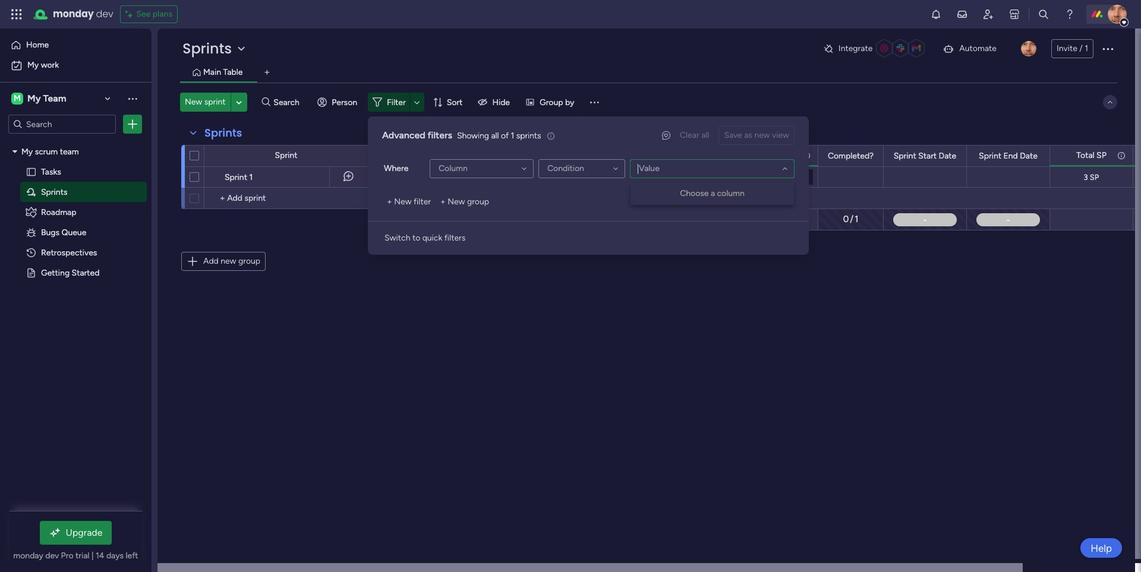 Task type: locate. For each thing, give the bounding box(es) containing it.
14
[[96, 551, 104, 561]]

see
[[136, 9, 151, 19]]

my right caret down image
[[21, 146, 33, 156]]

all right clear
[[702, 130, 709, 140]]

0 vertical spatial group
[[467, 197, 489, 207]]

sp right total
[[1097, 150, 1107, 160]]

select product image
[[11, 8, 23, 20]]

0 vertical spatial tasks
[[741, 150, 761, 160]]

retrospectives
[[41, 247, 97, 257]]

sp inside field
[[1097, 150, 1107, 160]]

option
[[0, 141, 152, 143]]

1 horizontal spatial all
[[702, 130, 709, 140]]

sprints inside 'advanced filters showing all of 1 sprints'
[[516, 130, 541, 141]]

completed?
[[828, 151, 874, 161]]

sprint left timeline
[[613, 151, 636, 161]]

1 horizontal spatial group
[[467, 197, 489, 207]]

0 vertical spatial sprints
[[516, 130, 541, 141]]

group inside button
[[238, 256, 260, 266]]

new down goals
[[448, 197, 465, 207]]

group right add
[[238, 256, 260, 266]]

sprints up the roadmap
[[41, 187, 67, 197]]

of
[[501, 130, 509, 141]]

sprint for sprint
[[275, 150, 298, 161]]

sprint up the + add sprint text box
[[275, 150, 298, 161]]

0 horizontal spatial 0
[[565, 214, 571, 225]]

switch to quick filters
[[385, 233, 466, 243]]

sprints right of
[[516, 130, 541, 141]]

+ right filter
[[441, 197, 446, 207]]

james peterson image
[[1108, 5, 1127, 24]]

pro
[[61, 551, 73, 561]]

invite / 1 button
[[1052, 39, 1094, 58]]

sprint up column
[[435, 151, 457, 161]]

trial
[[75, 551, 89, 561]]

automate button
[[938, 39, 1002, 58]]

1 horizontal spatial 0 / 1
[[843, 214, 859, 225]]

0 horizontal spatial options image
[[127, 118, 139, 130]]

sort button
[[428, 93, 470, 112]]

filter button
[[368, 93, 424, 112]]

these are the sprints goals
[[374, 172, 473, 182]]

main table
[[203, 67, 243, 77]]

total
[[1077, 150, 1095, 160]]

integrate button
[[819, 36, 934, 61]]

my for my scrum team
[[21, 146, 33, 156]]

see plans button
[[120, 5, 178, 23]]

monday dev
[[53, 7, 113, 21]]

1 date from the left
[[939, 151, 957, 161]]

add view image
[[265, 68, 270, 77]]

dev
[[96, 7, 113, 21], [45, 551, 59, 561]]

Sprint End Date field
[[976, 150, 1041, 163]]

1 vertical spatial sprints
[[205, 125, 242, 140]]

2 horizontal spatial new
[[448, 197, 465, 207]]

Search field
[[271, 94, 306, 111]]

1 horizontal spatial 0
[[843, 214, 849, 225]]

2 vertical spatial my
[[21, 146, 33, 156]]

Sprints field
[[202, 125, 245, 141]]

1 inside 'advanced filters showing all of 1 sprints'
[[511, 130, 514, 141]]

upgrade button
[[40, 521, 112, 545]]

dev for monday dev
[[96, 7, 113, 21]]

0 horizontal spatial dev
[[45, 551, 59, 561]]

switch
[[385, 233, 410, 243]]

2 vertical spatial sprints
[[41, 187, 67, 197]]

2 date from the left
[[1020, 151, 1038, 161]]

1 all from the left
[[702, 130, 709, 140]]

save as new view
[[724, 130, 790, 140]]

new right add
[[221, 256, 236, 266]]

0 vertical spatial new
[[755, 130, 770, 140]]

group down goals
[[467, 197, 489, 207]]

0 / 1
[[565, 214, 581, 225], [843, 214, 859, 225]]

Active? field
[[556, 150, 590, 163]]

value
[[639, 163, 660, 174]]

options image right invite / 1 button
[[1101, 42, 1115, 56]]

dev for monday dev pro trial | 14 days left
[[45, 551, 59, 561]]

choose a column
[[680, 188, 745, 199]]

1 horizontal spatial dev
[[96, 7, 113, 21]]

my right workspace image
[[27, 93, 41, 104]]

new
[[185, 97, 202, 107], [394, 197, 412, 207], [448, 197, 465, 207]]

1 horizontal spatial date
[[1020, 151, 1038, 161]]

0 horizontal spatial sprints
[[426, 172, 451, 182]]

1 vertical spatial new
[[221, 256, 236, 266]]

my
[[27, 60, 39, 70], [27, 93, 41, 104], [21, 146, 33, 156]]

search everything image
[[1038, 8, 1050, 20]]

0
[[565, 214, 571, 225], [843, 214, 849, 225]]

1 vertical spatial tasks
[[41, 166, 61, 177]]

sprint for sprint timeline
[[613, 151, 636, 161]]

1 horizontal spatial monday
[[53, 7, 94, 21]]

2 0 / 1 from the left
[[843, 214, 859, 225]]

2 + from the left
[[441, 197, 446, 207]]

v2 user feedback image
[[662, 129, 671, 142]]

+ new filter
[[387, 197, 431, 207]]

sprint for sprint end date
[[979, 151, 1002, 161]]

0 horizontal spatial date
[[939, 151, 957, 161]]

date for sprint end date
[[1020, 151, 1038, 161]]

tasks inside list box
[[41, 166, 61, 177]]

all left of
[[491, 130, 499, 141]]

0 horizontal spatial +
[[387, 197, 392, 207]]

sprints inside "field"
[[205, 125, 242, 140]]

sp right 3
[[1090, 173, 1099, 182]]

sprint left end
[[979, 151, 1002, 161]]

options image down workspace options image
[[127, 118, 139, 130]]

new
[[755, 130, 770, 140], [221, 256, 236, 266]]

quick
[[423, 233, 442, 243]]

0 vertical spatial sp
[[1097, 150, 1107, 160]]

james peterson image
[[1021, 41, 1037, 56]]

2 all from the left
[[491, 130, 499, 141]]

person button
[[313, 93, 364, 112]]

my for my team
[[27, 93, 41, 104]]

1 horizontal spatial new
[[755, 130, 770, 140]]

1 horizontal spatial sprints
[[516, 130, 541, 141]]

filters right the quick
[[445, 233, 466, 243]]

column
[[439, 163, 468, 174]]

1 vertical spatial my
[[27, 93, 41, 104]]

0 horizontal spatial group
[[238, 256, 260, 266]]

switch to quick filters button
[[380, 229, 470, 248]]

group
[[467, 197, 489, 207], [238, 256, 260, 266]]

0 horizontal spatial monday
[[13, 551, 43, 561]]

sprint
[[275, 150, 298, 161], [435, 151, 457, 161], [613, 151, 636, 161], [894, 151, 917, 161], [979, 151, 1002, 161], [225, 172, 247, 183]]

0 horizontal spatial tasks
[[41, 166, 61, 177]]

getting
[[41, 268, 70, 278]]

hide
[[492, 97, 510, 107]]

caret down image
[[12, 147, 17, 155]]

3
[[1084, 173, 1088, 182]]

options image
[[1101, 42, 1115, 56], [127, 118, 139, 130]]

sprint
[[204, 97, 226, 107]]

list box
[[0, 139, 152, 443]]

sprints right 'the'
[[426, 172, 451, 182]]

0 horizontal spatial all
[[491, 130, 499, 141]]

new left sprint
[[185, 97, 202, 107]]

2 horizontal spatial /
[[1080, 43, 1083, 54]]

1 inside button
[[1085, 43, 1089, 54]]

monday up the home link
[[53, 7, 94, 21]]

left
[[126, 551, 138, 561]]

my left work
[[27, 60, 39, 70]]

1 + from the left
[[387, 197, 392, 207]]

sprints up main at top
[[183, 39, 232, 58]]

monday for monday dev
[[53, 7, 94, 21]]

new inside button
[[755, 130, 770, 140]]

monday left pro
[[13, 551, 43, 561]]

1 vertical spatial filters
[[445, 233, 466, 243]]

date right end
[[1020, 151, 1038, 161]]

0 vertical spatial monday
[[53, 7, 94, 21]]

days
[[106, 551, 124, 561]]

my inside list box
[[21, 146, 33, 156]]

1 vertical spatial group
[[238, 256, 260, 266]]

1 vertical spatial monday
[[13, 551, 43, 561]]

menu image
[[589, 96, 601, 108]]

advanced filters showing all of 1 sprints
[[382, 130, 541, 141]]

sprints button
[[180, 39, 251, 58]]

workspace image
[[11, 92, 23, 105]]

all inside 'advanced filters showing all of 1 sprints'
[[491, 130, 499, 141]]

0 vertical spatial options image
[[1101, 42, 1115, 56]]

Search in workspace field
[[25, 117, 99, 131]]

home link
[[7, 36, 144, 55]]

sprints
[[183, 39, 232, 58], [205, 125, 242, 140], [41, 187, 67, 197]]

0 horizontal spatial new
[[185, 97, 202, 107]]

home option
[[7, 36, 144, 55]]

main
[[203, 67, 221, 77]]

save
[[724, 130, 742, 140]]

v2 search image
[[262, 96, 271, 109]]

new left filter
[[394, 197, 412, 207]]

getting started
[[41, 268, 100, 278]]

goals
[[454, 172, 473, 182]]

sprint for sprint start date
[[894, 151, 917, 161]]

sort
[[447, 97, 463, 107]]

column information image
[[1117, 151, 1127, 160]]

0 horizontal spatial 0 / 1
[[565, 214, 581, 225]]

0 horizontal spatial new
[[221, 256, 236, 266]]

+ down these
[[387, 197, 392, 207]]

3 sp
[[1084, 173, 1099, 182]]

tasks inside "field"
[[741, 150, 761, 160]]

group by button
[[521, 93, 582, 112]]

dev left pro
[[45, 551, 59, 561]]

dev left the see
[[96, 7, 113, 21]]

sprints down sprint
[[205, 125, 242, 140]]

0 vertical spatial sprints
[[183, 39, 232, 58]]

update feed image
[[957, 8, 968, 20]]

tasks down as in the top right of the page
[[741, 150, 761, 160]]

0 vertical spatial my
[[27, 60, 39, 70]]

+ for + new filter
[[387, 197, 392, 207]]

new right as in the top right of the page
[[755, 130, 770, 140]]

date right start
[[939, 151, 957, 161]]

save as new view button
[[719, 126, 795, 145]]

1 horizontal spatial +
[[441, 197, 446, 207]]

task 1
[[742, 172, 762, 181]]

group inside button
[[467, 197, 489, 207]]

tab
[[258, 63, 277, 82]]

1 horizontal spatial new
[[394, 197, 412, 207]]

1 vertical spatial options image
[[127, 118, 139, 130]]

tasks right public board icon
[[41, 166, 61, 177]]

filters up the sprint goals
[[428, 130, 452, 141]]

date
[[939, 151, 957, 161], [1020, 151, 1038, 161]]

my inside the workspace selection element
[[27, 93, 41, 104]]

my team
[[27, 93, 66, 104]]

sprints
[[516, 130, 541, 141], [426, 172, 451, 182]]

+ new group button
[[436, 193, 494, 212]]

1 vertical spatial dev
[[45, 551, 59, 561]]

1 vertical spatial sp
[[1090, 173, 1099, 182]]

queue
[[62, 227, 86, 237]]

sprint left start
[[894, 151, 917, 161]]

sprint down sprints "field"
[[225, 172, 247, 183]]

0 vertical spatial dev
[[96, 7, 113, 21]]

1 vertical spatial sprints
[[426, 172, 451, 182]]

sprint start date
[[894, 151, 957, 161]]

my inside option
[[27, 60, 39, 70]]

1 horizontal spatial tasks
[[741, 150, 761, 160]]

group by
[[540, 97, 575, 107]]

1 horizontal spatial options image
[[1101, 42, 1115, 56]]

my scrum team
[[21, 146, 79, 156]]



Task type: describe. For each thing, give the bounding box(es) containing it.
Sprint Start Date field
[[891, 150, 960, 163]]

my work link
[[7, 56, 144, 75]]

condition
[[548, 163, 584, 174]]

monday dev pro trial | 14 days left
[[13, 551, 138, 561]]

invite
[[1057, 43, 1078, 54]]

total sp
[[1077, 150, 1107, 160]]

help image
[[1064, 8, 1076, 20]]

|
[[91, 551, 94, 561]]

new for + new filter
[[394, 197, 412, 207]]

roadmap
[[41, 207, 76, 217]]

all inside button
[[702, 130, 709, 140]]

add new group
[[203, 256, 260, 266]]

main table button
[[200, 66, 246, 79]]

filters inside button
[[445, 233, 466, 243]]

sprint timeline
[[613, 151, 669, 161]]

as
[[744, 130, 753, 140]]

tab inside main table tab list
[[258, 63, 277, 82]]

help
[[1091, 542, 1112, 554]]

filter
[[414, 197, 431, 207]]

showing
[[457, 130, 489, 141]]

add new group button
[[181, 252, 266, 271]]

workspace options image
[[127, 93, 139, 104]]

monday for monday dev pro trial | 14 days left
[[13, 551, 43, 561]]

are
[[398, 172, 410, 182]]

2 0 from the left
[[843, 214, 849, 225]]

0 vertical spatial filters
[[428, 130, 452, 141]]

table
[[223, 67, 243, 77]]

active?
[[559, 151, 587, 161]]

start
[[919, 151, 937, 161]]

clear
[[680, 130, 700, 140]]

workspace selection element
[[11, 92, 68, 106]]

sp for total sp
[[1097, 150, 1107, 160]]

public board image
[[26, 267, 37, 278]]

sprint goals
[[435, 151, 480, 161]]

bugs queue
[[41, 227, 86, 237]]

column information image
[[802, 151, 812, 160]]

+ Add sprint text field
[[210, 191, 363, 206]]

sp for 3 sp
[[1090, 173, 1099, 182]]

m
[[14, 93, 21, 103]]

Completed? field
[[825, 150, 877, 163]]

upgrade
[[66, 527, 103, 539]]

these
[[374, 172, 396, 182]]

my for my work
[[27, 60, 39, 70]]

choose
[[680, 188, 709, 199]]

main table tab list
[[180, 63, 1118, 83]]

public board image
[[26, 166, 37, 177]]

arrow down image
[[410, 95, 424, 109]]

goals
[[459, 151, 480, 161]]

by
[[565, 97, 575, 107]]

help button
[[1081, 539, 1122, 558]]

plans
[[153, 9, 172, 19]]

filter
[[387, 97, 406, 107]]

monday marketplace image
[[1009, 8, 1021, 20]]

started
[[72, 268, 100, 278]]

column
[[717, 188, 745, 199]]

sprint for sprint goals
[[435, 151, 457, 161]]

group
[[540, 97, 563, 107]]

add
[[203, 256, 219, 266]]

where
[[384, 163, 409, 174]]

sprint end date
[[979, 151, 1038, 161]]

clear all button
[[675, 126, 714, 145]]

work
[[41, 60, 59, 70]]

sprints for sprints "field"
[[205, 125, 242, 140]]

+ new group
[[441, 197, 489, 207]]

task
[[742, 172, 757, 181]]

bugs
[[41, 227, 60, 237]]

angle down image
[[236, 98, 242, 107]]

1 0 from the left
[[565, 214, 571, 225]]

automate
[[960, 43, 997, 54]]

Total SP field
[[1074, 149, 1110, 162]]

team
[[60, 146, 79, 156]]

1 0 / 1 from the left
[[565, 214, 581, 225]]

scrum
[[35, 146, 58, 156]]

invite / 1
[[1057, 43, 1089, 54]]

sprint for sprint 1
[[225, 172, 247, 183]]

my work
[[27, 60, 59, 70]]

Sprint Timeline field
[[610, 150, 672, 163]]

+ new filter button
[[382, 193, 436, 212]]

the
[[412, 172, 424, 182]]

1 horizontal spatial /
[[850, 214, 854, 225]]

group for + new group
[[467, 197, 489, 207]]

+ for + new group
[[441, 197, 446, 207]]

new sprint button
[[180, 93, 230, 112]]

view
[[772, 130, 790, 140]]

group for add new group
[[238, 256, 260, 266]]

end
[[1004, 151, 1018, 161]]

integrate
[[839, 43, 873, 54]]

list box containing my scrum team
[[0, 139, 152, 443]]

advanced
[[382, 130, 425, 141]]

notifications image
[[930, 8, 942, 20]]

timeline
[[638, 151, 669, 161]]

Sprint Goals field
[[432, 150, 483, 163]]

hide button
[[473, 93, 517, 112]]

/ inside button
[[1080, 43, 1083, 54]]

new inside button
[[221, 256, 236, 266]]

my work option
[[7, 56, 144, 75]]

person
[[332, 97, 357, 107]]

collapse image
[[1106, 98, 1115, 107]]

sprint 1
[[225, 172, 253, 183]]

new sprint
[[185, 97, 226, 107]]

date for sprint start date
[[939, 151, 957, 161]]

home
[[26, 40, 49, 50]]

0 horizontal spatial /
[[572, 214, 576, 225]]

Tasks field
[[738, 149, 764, 162]]

clear all
[[680, 130, 709, 140]]

new for + new group
[[448, 197, 465, 207]]

to
[[413, 233, 420, 243]]

team
[[43, 93, 66, 104]]

invite members image
[[983, 8, 995, 20]]

sprints for sprints button
[[183, 39, 232, 58]]

a
[[711, 188, 715, 199]]



Task type: vqa. For each thing, say whether or not it's contained in the screenshot.
Marketing And Branding Campaign
no



